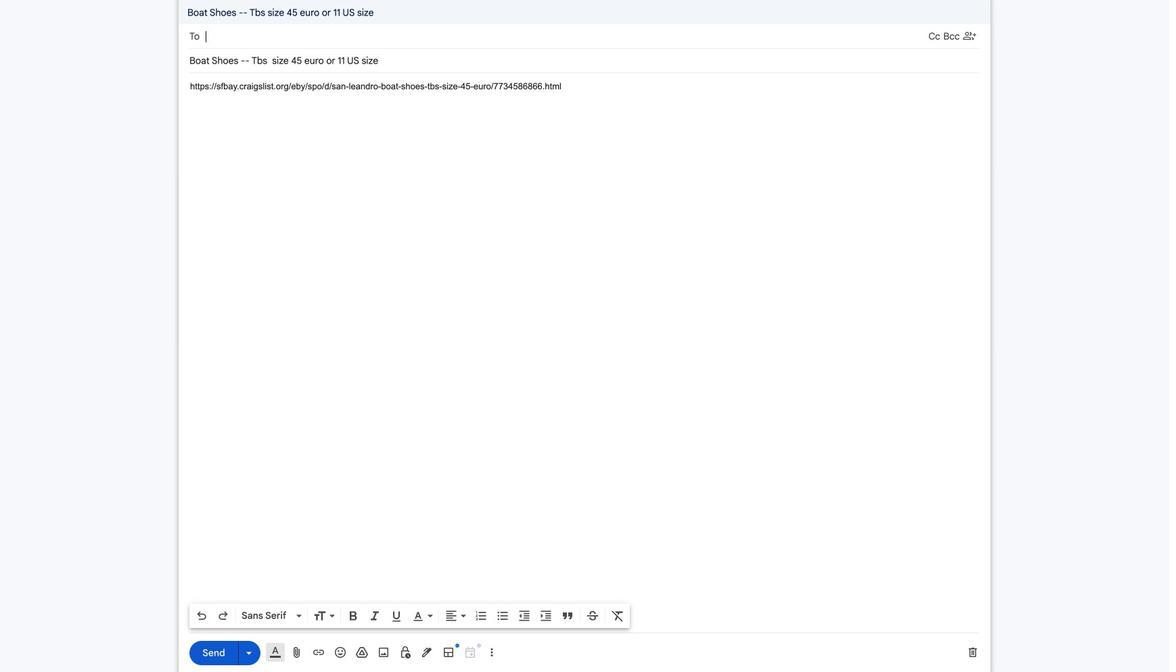 Task type: vqa. For each thing, say whether or not it's contained in the screenshot.
4th "row" from the bottom
no



Task type: describe. For each thing, give the bounding box(es) containing it.
formatting options toolbar
[[190, 604, 630, 628]]

indent more ‪(⌘])‬ image
[[539, 609, 553, 623]]

underline ‪(⌘u)‬ image
[[390, 610, 403, 623]]

select a layout image
[[442, 646, 456, 659]]

remove formatting ‪(⌘\)‬ image
[[611, 609, 625, 623]]

bold ‪(⌘b)‬ image
[[347, 609, 360, 623]]

toggle confidential mode image
[[399, 646, 412, 659]]

bulleted list ‪(⌘⇧8)‬ image
[[496, 609, 510, 623]]

more options image
[[488, 646, 496, 659]]

boat shoes -- tbs  size 45 euro or 11 us size region
[[178, 0, 992, 672]]

undo ‪(⌘z)‬ image
[[195, 609, 208, 623]]



Task type: locate. For each thing, give the bounding box(es) containing it.
indent less ‪(⌘[)‬ image
[[518, 609, 531, 623]]

Message Body text field
[[190, 80, 979, 600]]

insert emoji ‪(⌘⇧2)‬ image
[[334, 646, 347, 659]]

strikethrough ‪(⌘⇧x)‬ image
[[586, 609, 600, 623]]

insert files using drive image
[[355, 646, 369, 659]]

Subject field
[[190, 54, 980, 68]]

more send options image
[[242, 646, 256, 660]]

option
[[239, 609, 294, 623]]

insert link ‪(⌘k)‬ image
[[312, 646, 326, 659]]

italic ‪(⌘i)‬ image
[[368, 609, 382, 623]]

numbered list ‪(⌘⇧7)‬ image
[[474, 609, 488, 623]]

option inside the formatting options toolbar
[[239, 609, 294, 623]]

quote ‪(⌘⇧9)‬ image
[[561, 609, 575, 623]]

discard draft ‪(⌘⇧d)‬ image
[[967, 646, 980, 659]]

insert signature image
[[420, 646, 434, 659]]

insert photo image
[[377, 646, 391, 659]]

redo ‪(⌘y)‬ image
[[217, 609, 230, 623]]

To recipients text field
[[206, 26, 929, 47]]

proposing meeting times is not available when composing emails in a new tab. image
[[464, 646, 477, 659]]

attach files image
[[290, 646, 304, 659]]



